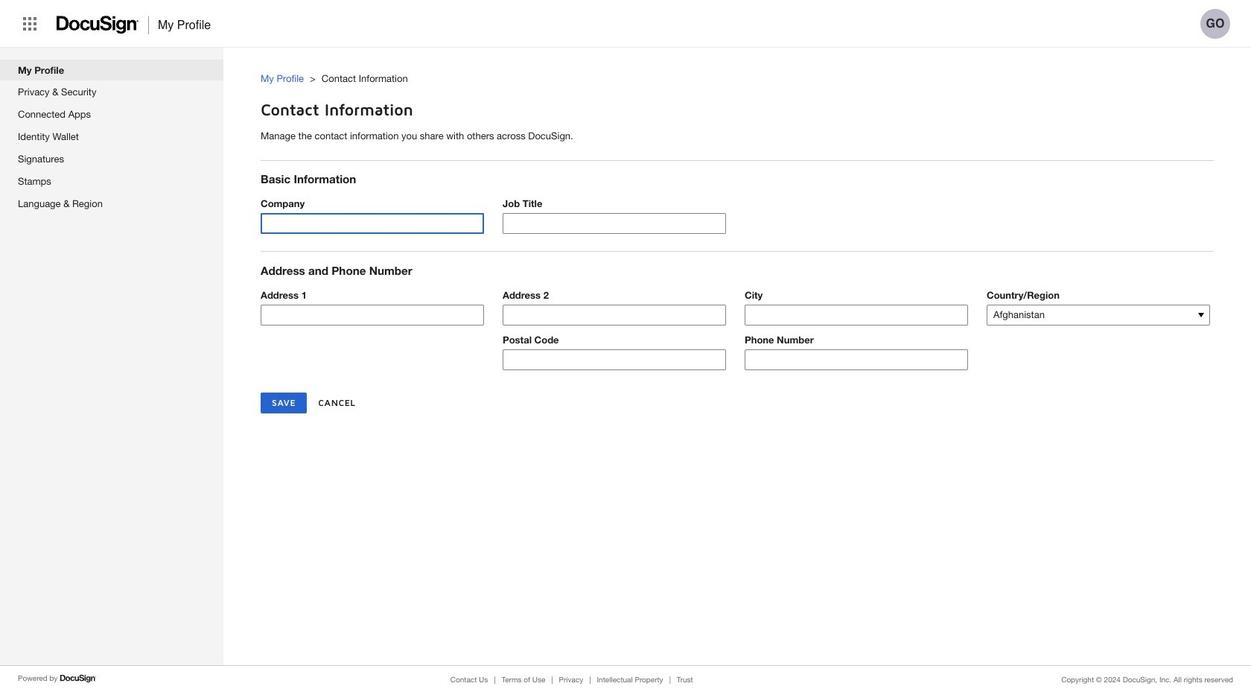 Task type: vqa. For each thing, say whether or not it's contained in the screenshot.
Default profile image
no



Task type: describe. For each thing, give the bounding box(es) containing it.
1 vertical spatial docusign image
[[60, 673, 97, 685]]

0 vertical spatial docusign image
[[57, 11, 139, 39]]

breadcrumb region
[[261, 57, 1251, 89]]



Task type: locate. For each thing, give the bounding box(es) containing it.
None text field
[[504, 214, 726, 233], [261, 305, 483, 325], [504, 305, 726, 325], [746, 305, 968, 325], [504, 350, 726, 369], [746, 350, 968, 369], [504, 214, 726, 233], [261, 305, 483, 325], [504, 305, 726, 325], [746, 305, 968, 325], [504, 350, 726, 369], [746, 350, 968, 369]]

docusign image
[[57, 11, 139, 39], [60, 673, 97, 685]]

None text field
[[261, 214, 483, 233]]



